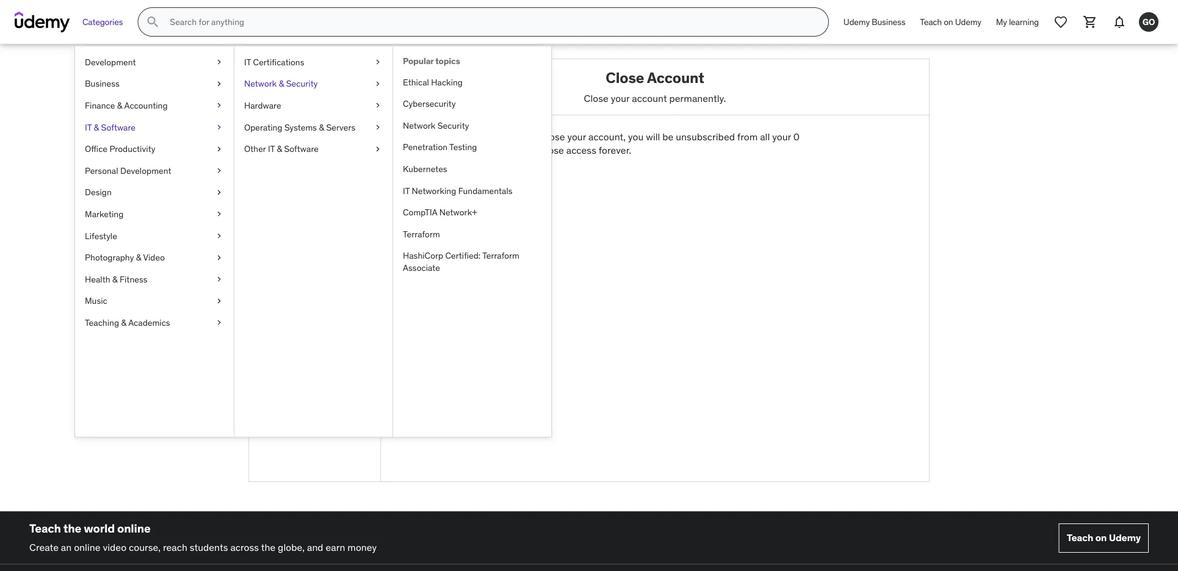 Task type: locate. For each thing, give the bounding box(es) containing it.
the up the an
[[63, 522, 81, 536]]

0 vertical spatial business
[[872, 16, 906, 27]]

0 horizontal spatial on
[[945, 16, 954, 27]]

1 you from the left
[[525, 131, 540, 143]]

cybersecurity
[[403, 98, 456, 109]]

go inside "link"
[[1143, 16, 1156, 27]]

1 horizontal spatial go
[[1143, 16, 1156, 27]]

1 horizontal spatial teach on udemy link
[[1060, 524, 1150, 553]]

software down 'systems'
[[284, 143, 319, 154]]

teach
[[921, 16, 943, 27], [29, 522, 61, 536], [1068, 532, 1094, 545]]

xsmall image for development
[[214, 56, 224, 68]]

you right if
[[525, 131, 540, 143]]

and left earn
[[307, 542, 324, 554]]

close account
[[480, 176, 544, 188]]

xsmall image inside operating systems & servers link
[[373, 121, 383, 133]]

1 vertical spatial on
[[1096, 532, 1108, 545]]

0 horizontal spatial teach on udemy link
[[913, 7, 989, 37]]

certifications
[[253, 57, 305, 68]]

accounting
[[124, 100, 168, 111]]

xsmall image
[[373, 78, 383, 90], [214, 100, 224, 112], [373, 100, 383, 112], [214, 121, 224, 133], [214, 143, 224, 155], [373, 143, 383, 155], [214, 165, 224, 177], [214, 187, 224, 199], [214, 208, 224, 220], [214, 230, 224, 242], [214, 295, 224, 307], [214, 317, 224, 329]]

popular
[[403, 56, 434, 67]]

account down if
[[507, 176, 544, 188]]

it for it networking fundamentals
[[403, 185, 410, 196]]

software up office productivity
[[101, 122, 136, 133]]

health & fitness link
[[75, 269, 234, 290]]

personal
[[85, 165, 118, 176]]

1 vertical spatial and
[[307, 542, 324, 554]]

your for account
[[611, 92, 630, 104]]

from
[[738, 131, 758, 143]]

xsmall image inside health & fitness "link"
[[214, 274, 224, 286]]

xsmall image inside network & security link
[[373, 78, 383, 90]]

0 horizontal spatial software
[[101, 122, 136, 133]]

0 horizontal spatial online
[[74, 542, 101, 554]]

security inside 'link'
[[438, 120, 469, 131]]

network security
[[403, 120, 469, 131]]

network
[[244, 78, 277, 89], [403, 120, 436, 131]]

my learning link
[[989, 7, 1047, 37]]

0 vertical spatial teach on udemy
[[921, 16, 982, 27]]

xsmall image inside design link
[[214, 187, 224, 199]]

hashicorp
[[403, 250, 444, 261]]

world
[[84, 522, 115, 536]]

go right notifications image on the right top of the page
[[1143, 16, 1156, 27]]

students
[[190, 542, 228, 554]]

the left globe,
[[261, 542, 276, 554]]

&
[[279, 78, 284, 89], [117, 100, 122, 111], [94, 122, 99, 133], [319, 122, 324, 133], [277, 143, 282, 154], [136, 252, 141, 263], [112, 274, 118, 285], [121, 317, 127, 328]]

account down account
[[632, 92, 667, 104]]

1 vertical spatial teach on udemy link
[[1060, 524, 1150, 553]]

1 vertical spatial terraform
[[483, 250, 520, 261]]

development inside personal development link
[[120, 165, 171, 176]]

it left "certifications" at top
[[244, 57, 251, 68]]

1 vertical spatial teach on udemy
[[1068, 532, 1142, 545]]

comptia network+ link
[[393, 202, 552, 224]]

your up account,
[[611, 92, 630, 104]]

0 horizontal spatial network
[[244, 78, 277, 89]]

1 vertical spatial account
[[507, 176, 544, 188]]

1 horizontal spatial the
[[261, 542, 276, 554]]

business link
[[75, 73, 234, 95]]

teach the world online create an online video course, reach students across the globe, and earn money
[[29, 522, 377, 554]]

0 vertical spatial software
[[101, 122, 136, 133]]

1 horizontal spatial will
[[646, 131, 661, 143]]

xsmall image inside teaching & academics link
[[214, 317, 224, 329]]

close
[[606, 68, 645, 87], [584, 92, 609, 104], [480, 176, 505, 188]]

udemy image
[[15, 12, 70, 32]]

1 horizontal spatial teach on udemy
[[1068, 532, 1142, 545]]

if
[[516, 131, 522, 143]]

health
[[85, 274, 110, 285]]

gary orlando
[[285, 151, 345, 164]]

0 vertical spatial account
[[632, 92, 667, 104]]

it certifications link
[[235, 51, 393, 73]]

xsmall image inside 'it certifications' link
[[373, 56, 383, 68]]

& inside "link"
[[112, 274, 118, 285]]

0 vertical spatial go
[[1143, 16, 1156, 27]]

hardware
[[244, 100, 281, 111]]

it right other
[[268, 143, 275, 154]]

terraform down comptia
[[403, 229, 440, 240]]

online up course,
[[117, 522, 151, 536]]

0 horizontal spatial you
[[525, 131, 540, 143]]

& for accounting
[[117, 100, 122, 111]]

0 horizontal spatial business
[[85, 78, 120, 89]]

& left servers
[[319, 122, 324, 133]]

and for your
[[511, 144, 527, 157]]

1 horizontal spatial your
[[611, 92, 630, 104]]

1 horizontal spatial software
[[284, 143, 319, 154]]

teaching
[[85, 317, 119, 328]]

popular topics
[[403, 56, 460, 67]]

go link
[[1135, 7, 1164, 37]]

marketing
[[85, 209, 124, 220]]

and for online
[[307, 542, 324, 554]]

your up access
[[568, 131, 586, 143]]

my
[[997, 16, 1008, 27]]

xsmall image inside business link
[[214, 78, 224, 90]]

development
[[85, 57, 136, 68], [120, 165, 171, 176]]

it up office
[[85, 122, 92, 133]]

xsmall image inside office productivity link
[[214, 143, 224, 155]]

lifestyle
[[85, 230, 117, 241]]

gary
[[285, 151, 306, 164]]

go
[[1143, 16, 1156, 27], [300, 93, 329, 118]]

hacking
[[431, 77, 463, 88]]

xsmall image inside marketing link
[[214, 208, 224, 220]]

online right the an
[[74, 542, 101, 554]]

your left 0
[[773, 131, 792, 143]]

all
[[761, 131, 770, 143]]

& up office
[[94, 122, 99, 133]]

teaching & academics link
[[75, 312, 234, 334]]

office productivity link
[[75, 138, 234, 160]]

1 horizontal spatial and
[[511, 144, 527, 157]]

& right health
[[112, 274, 118, 285]]

1 vertical spatial the
[[261, 542, 276, 554]]

0 horizontal spatial your
[[568, 131, 586, 143]]

terraform down the terraform link
[[483, 250, 520, 261]]

xsmall image for office productivity
[[214, 143, 224, 155]]

xsmall image inside photography & video link
[[214, 252, 224, 264]]

& down "certifications" at top
[[279, 78, 284, 89]]

xsmall image for it & software
[[214, 121, 224, 133]]

& for academics
[[121, 317, 127, 328]]

0 vertical spatial on
[[945, 16, 954, 27]]

you up forever.
[[629, 131, 644, 143]]

1 horizontal spatial terraform
[[483, 250, 520, 261]]

xsmall image inside lifestyle link
[[214, 230, 224, 242]]

1 vertical spatial network
[[403, 120, 436, 131]]

& right the finance on the top left of page
[[117, 100, 122, 111]]

1 horizontal spatial security
[[438, 120, 469, 131]]

udemy for rightmost teach on udemy link
[[1110, 532, 1142, 545]]

on for rightmost teach on udemy link
[[1096, 532, 1108, 545]]

development down office productivity link
[[120, 165, 171, 176]]

& right teaching
[[121, 317, 127, 328]]

the
[[63, 522, 81, 536], [261, 542, 276, 554]]

it
[[244, 57, 251, 68], [85, 122, 92, 133], [268, 143, 275, 154], [403, 185, 410, 196]]

1 horizontal spatial online
[[117, 522, 151, 536]]

lose
[[546, 144, 564, 157]]

security up testing
[[438, 120, 469, 131]]

your inside 'close account close your account permanently.'
[[611, 92, 630, 104]]

1 horizontal spatial network
[[403, 120, 436, 131]]

teach inside teach the world online create an online video course, reach students across the globe, and earn money
[[29, 522, 61, 536]]

courses,
[[472, 144, 509, 157]]

0 vertical spatial will
[[646, 131, 661, 143]]

0 horizontal spatial and
[[307, 542, 324, 554]]

& left video
[[136, 252, 141, 263]]

ethical
[[403, 77, 429, 88]]

xsmall image for business
[[214, 78, 224, 90]]

xsmall image for health & fitness
[[214, 274, 224, 286]]

and down if
[[511, 144, 527, 157]]

personal development
[[85, 165, 171, 176]]

1 vertical spatial online
[[74, 542, 101, 554]]

1 vertical spatial close
[[584, 92, 609, 104]]

it certifications
[[244, 57, 305, 68]]

0 vertical spatial and
[[511, 144, 527, 157]]

0 horizontal spatial udemy
[[844, 16, 870, 27]]

0 horizontal spatial go
[[300, 93, 329, 118]]

academics
[[128, 317, 170, 328]]

it up comptia
[[403, 185, 410, 196]]

close for account
[[480, 176, 505, 188]]

lifestyle link
[[75, 225, 234, 247]]

account inside button
[[507, 176, 544, 188]]

terraform
[[403, 229, 440, 240], [483, 250, 520, 261]]

and inside if you close your account, you will be unsubscribed from all your 0 courses, and will lose access forever.
[[511, 144, 527, 157]]

xsmall image for design
[[214, 187, 224, 199]]

0 vertical spatial terraform
[[403, 229, 440, 240]]

udemy
[[844, 16, 870, 27], [956, 16, 982, 27], [1110, 532, 1142, 545]]

network up the penetration
[[403, 120, 436, 131]]

xsmall image inside personal development link
[[214, 165, 224, 177]]

your
[[611, 92, 630, 104], [568, 131, 586, 143], [773, 131, 792, 143]]

xsmall image inside development "link"
[[214, 56, 224, 68]]

2 horizontal spatial udemy
[[1110, 532, 1142, 545]]

development down categories dropdown button
[[85, 57, 136, 68]]

on for teach on udemy link to the top
[[945, 16, 954, 27]]

xsmall image inside finance & accounting link
[[214, 100, 224, 112]]

0 horizontal spatial teach
[[29, 522, 61, 536]]

& for fitness
[[112, 274, 118, 285]]

photography
[[85, 252, 134, 263]]

xsmall image inside music link
[[214, 295, 224, 307]]

teach on udemy link
[[913, 7, 989, 37], [1060, 524, 1150, 553]]

network for network security
[[403, 120, 436, 131]]

0 vertical spatial development
[[85, 57, 136, 68]]

earn
[[326, 542, 345, 554]]

xsmall image
[[214, 56, 224, 68], [373, 56, 383, 68], [214, 78, 224, 90], [373, 121, 383, 133], [214, 252, 224, 264], [214, 274, 224, 286]]

categories button
[[75, 7, 130, 37]]

on
[[945, 16, 954, 27], [1096, 532, 1108, 545]]

1 vertical spatial software
[[284, 143, 319, 154]]

orlando
[[308, 151, 345, 164]]

close account close your account permanently.
[[584, 68, 727, 104]]

0 horizontal spatial will
[[530, 144, 544, 157]]

network & security link
[[235, 73, 393, 95]]

music link
[[75, 290, 234, 312]]

1 vertical spatial development
[[120, 165, 171, 176]]

network for network & security
[[244, 78, 277, 89]]

0 vertical spatial security
[[286, 78, 318, 89]]

network inside 'link'
[[403, 120, 436, 131]]

close inside button
[[480, 176, 505, 188]]

0 vertical spatial close
[[606, 68, 645, 87]]

1 horizontal spatial on
[[1096, 532, 1108, 545]]

xsmall image for personal development
[[214, 165, 224, 177]]

security down 'it certifications' link
[[286, 78, 318, 89]]

1 vertical spatial security
[[438, 120, 469, 131]]

comptia network+
[[403, 207, 478, 218]]

and
[[511, 144, 527, 157], [307, 542, 324, 554]]

business
[[872, 16, 906, 27], [85, 78, 120, 89]]

network & security element
[[393, 46, 552, 437]]

xsmall image inside it & software link
[[214, 121, 224, 133]]

and inside teach the world online create an online video course, reach students across the globe, and earn money
[[307, 542, 324, 554]]

finance
[[85, 100, 115, 111]]

other it & software link
[[235, 138, 393, 160]]

teach on udemy for rightmost teach on udemy link
[[1068, 532, 1142, 545]]

teach on udemy
[[921, 16, 982, 27], [1068, 532, 1142, 545]]

1 horizontal spatial you
[[629, 131, 644, 143]]

2 horizontal spatial your
[[773, 131, 792, 143]]

other it & software
[[244, 143, 319, 154]]

1 horizontal spatial teach
[[921, 16, 943, 27]]

0 horizontal spatial account
[[507, 176, 544, 188]]

1 horizontal spatial udemy
[[956, 16, 982, 27]]

will left lose
[[530, 144, 544, 157]]

penetration testing link
[[393, 137, 552, 158]]

xsmall image for lifestyle
[[214, 230, 224, 242]]

2 horizontal spatial teach
[[1068, 532, 1094, 545]]

network & security
[[244, 78, 318, 89]]

xsmall image inside hardware link
[[373, 100, 383, 112]]

0 horizontal spatial teach on udemy
[[921, 16, 982, 27]]

my learning
[[997, 16, 1040, 27]]

network up hardware
[[244, 78, 277, 89]]

1 horizontal spatial account
[[632, 92, 667, 104]]

forever.
[[599, 144, 632, 157]]

will left be
[[646, 131, 661, 143]]

1 vertical spatial will
[[530, 144, 544, 157]]

xsmall image inside other it & software link
[[373, 143, 383, 155]]

go up 'systems'
[[300, 93, 329, 118]]

0 vertical spatial the
[[63, 522, 81, 536]]

xsmall image for marketing
[[214, 208, 224, 220]]

0 vertical spatial network
[[244, 78, 277, 89]]

2 vertical spatial close
[[480, 176, 505, 188]]

fundamentals
[[459, 185, 513, 196]]



Task type: vqa. For each thing, say whether or not it's contained in the screenshot.
leftmost teach on udemy
yes



Task type: describe. For each thing, give the bounding box(es) containing it.
& for video
[[136, 252, 141, 263]]

operating systems & servers
[[244, 122, 356, 133]]

hardware link
[[235, 95, 393, 117]]

close account button
[[472, 167, 551, 197]]

xsmall image for network & security
[[373, 78, 383, 90]]

categories
[[82, 16, 123, 27]]

across
[[231, 542, 259, 554]]

office
[[85, 143, 108, 154]]

account,
[[589, 131, 626, 143]]

penetration testing
[[403, 142, 477, 153]]

finance & accounting
[[85, 100, 168, 111]]

0 vertical spatial teach on udemy link
[[913, 7, 989, 37]]

health & fitness
[[85, 274, 148, 285]]

1 vertical spatial business
[[85, 78, 120, 89]]

music
[[85, 296, 107, 307]]

xsmall image for other it & software
[[373, 143, 383, 155]]

1 horizontal spatial business
[[872, 16, 906, 27]]

ethical hacking link
[[393, 71, 552, 93]]

ethical hacking
[[403, 77, 463, 88]]

& for security
[[279, 78, 284, 89]]

teaching & academics
[[85, 317, 170, 328]]

Search for anything text field
[[168, 12, 814, 32]]

xsmall image for operating systems & servers
[[373, 121, 383, 133]]

other
[[244, 143, 266, 154]]

wishlist image
[[1054, 15, 1069, 29]]

create
[[29, 542, 59, 554]]

0 horizontal spatial the
[[63, 522, 81, 536]]

teach on udemy for teach on udemy link to the top
[[921, 16, 982, 27]]

be
[[663, 131, 674, 143]]

shopping cart with 0 items image
[[1084, 15, 1098, 29]]

udemy for teach on udemy link to the top
[[956, 16, 982, 27]]

& left gary
[[277, 143, 282, 154]]

unsubscribed
[[676, 131, 735, 143]]

hashicorp certified: terraform associate link
[[393, 245, 552, 279]]

2 you from the left
[[629, 131, 644, 143]]

close for account
[[606, 68, 645, 87]]

productivity
[[110, 143, 155, 154]]

an
[[61, 542, 72, 554]]

marketing link
[[75, 204, 234, 225]]

testing
[[450, 142, 477, 153]]

submit search image
[[146, 15, 160, 29]]

1 vertical spatial go
[[300, 93, 329, 118]]

it & software
[[85, 122, 136, 133]]

xsmall image for music
[[214, 295, 224, 307]]

reach
[[163, 542, 187, 554]]

office productivity
[[85, 143, 155, 154]]

it & software link
[[75, 117, 234, 138]]

comptia
[[403, 207, 438, 218]]

xsmall image for photography & video
[[214, 252, 224, 264]]

terraform link
[[393, 224, 552, 245]]

globe,
[[278, 542, 305, 554]]

it networking fundamentals
[[403, 185, 513, 196]]

hashicorp certified: terraform associate
[[403, 250, 520, 273]]

0 horizontal spatial security
[[286, 78, 318, 89]]

kubernetes
[[403, 164, 448, 175]]

penetration
[[403, 142, 448, 153]]

0
[[794, 131, 800, 143]]

close
[[542, 131, 565, 143]]

certified:
[[446, 250, 481, 261]]

xsmall image for it certifications
[[373, 56, 383, 68]]

it for it & software
[[85, 122, 92, 133]]

course,
[[129, 542, 161, 554]]

networking
[[412, 185, 457, 196]]

kubernetes link
[[393, 158, 552, 180]]

account
[[647, 68, 705, 87]]

learning
[[1010, 16, 1040, 27]]

terraform inside 'hashicorp certified: terraform associate'
[[483, 250, 520, 261]]

account inside 'close account close your account permanently.'
[[632, 92, 667, 104]]

operating
[[244, 122, 283, 133]]

teach for rightmost teach on udemy link
[[1068, 532, 1094, 545]]

0 horizontal spatial terraform
[[403, 229, 440, 240]]

cybersecurity link
[[393, 93, 552, 115]]

network+
[[440, 207, 478, 218]]

topics
[[436, 56, 460, 67]]

& for software
[[94, 122, 99, 133]]

it for it certifications
[[244, 57, 251, 68]]

0 vertical spatial online
[[117, 522, 151, 536]]

systems
[[285, 122, 317, 133]]

servers
[[327, 122, 356, 133]]

operating systems & servers link
[[235, 117, 393, 138]]

xsmall image for hardware
[[373, 100, 383, 112]]

associate
[[403, 262, 440, 273]]

if you close your account, you will be unsubscribed from all your 0 courses, and will lose access forever.
[[472, 131, 800, 157]]

video
[[143, 252, 165, 263]]

photography & video
[[85, 252, 165, 263]]

photography & video link
[[75, 247, 234, 269]]

personal development link
[[75, 160, 234, 182]]

notifications image
[[1113, 15, 1128, 29]]

your for you
[[568, 131, 586, 143]]

development inside development "link"
[[85, 57, 136, 68]]

finance & accounting link
[[75, 95, 234, 117]]

permanently.
[[670, 92, 727, 104]]

udemy business
[[844, 16, 906, 27]]

teach for teach on udemy link to the top
[[921, 16, 943, 27]]

design link
[[75, 182, 234, 204]]

xsmall image for finance & accounting
[[214, 100, 224, 112]]

xsmall image for teaching & academics
[[214, 317, 224, 329]]

it networking fundamentals link
[[393, 180, 552, 202]]

udemy business link
[[837, 7, 913, 37]]



